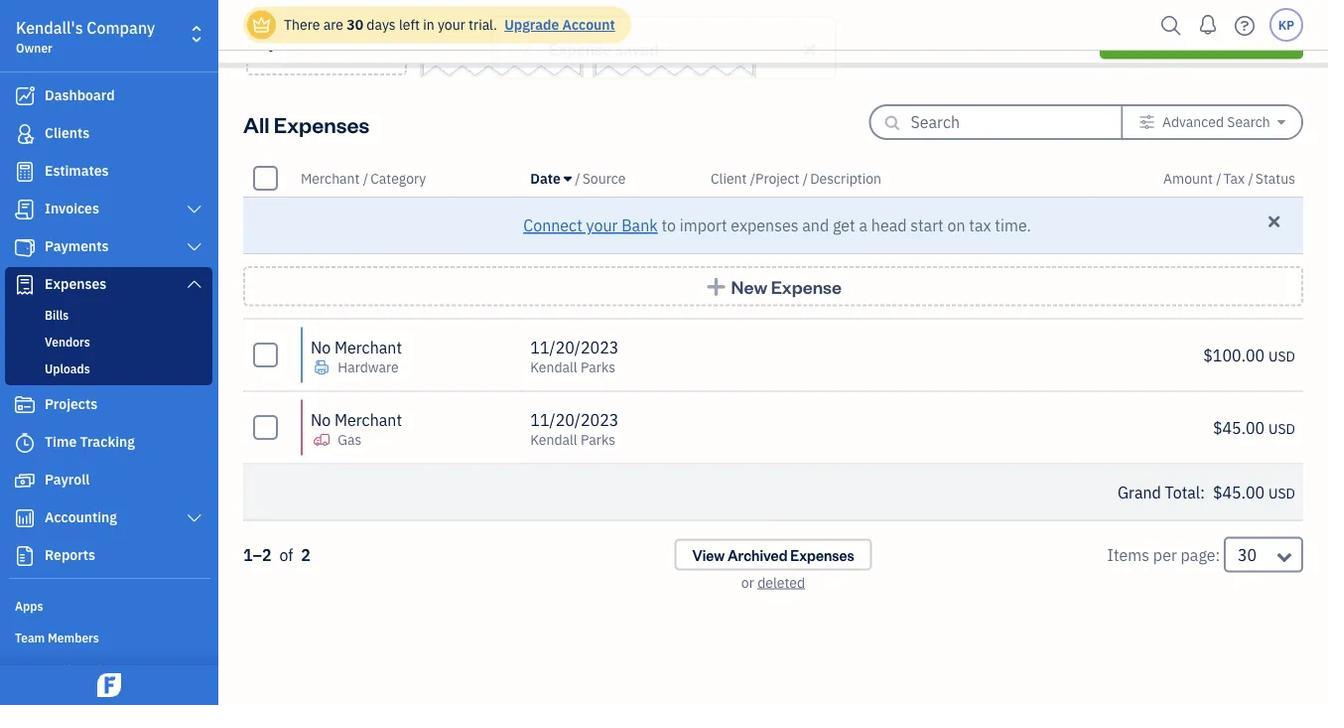 Task type: vqa. For each thing, say whether or not it's contained in the screenshot.
BANK CONNECTIONS
no



Task type: describe. For each thing, give the bounding box(es) containing it.
date link
[[531, 169, 575, 187]]

merchant for $45.00
[[335, 409, 402, 430]]

payments
[[45, 237, 109, 255]]

invoice image
[[13, 200, 37, 219]]

tax
[[970, 215, 992, 236]]

deleted
[[758, 573, 806, 591]]

estimate image
[[13, 162, 37, 182]]

expense saved
[[549, 39, 659, 60]]

and
[[803, 215, 829, 236]]

in
[[423, 15, 435, 34]]

kendall for $45.00
[[531, 430, 578, 448]]

usd for $45.00
[[1269, 419, 1296, 437]]

invoices link
[[5, 192, 213, 227]]

expenses up merchant link on the left of page
[[274, 110, 370, 138]]

chevron large down image for expenses
[[185, 276, 204, 292]]

kendall's
[[16, 17, 83, 38]]

account
[[563, 15, 616, 34]]

$45.00 usd
[[1213, 417, 1296, 438]]

$100 link
[[420, 0, 583, 78]]

trial.
[[469, 15, 497, 34]]

project image
[[13, 395, 37, 415]]

notifications image
[[1193, 5, 1225, 45]]

clients link
[[5, 116, 213, 152]]

bank
[[622, 215, 658, 236]]

owner
[[16, 40, 52, 56]]

2 / from the left
[[575, 169, 581, 187]]

dashboard image
[[13, 86, 37, 106]]

are
[[323, 15, 344, 34]]

hardware
[[338, 358, 399, 376]]

expense image
[[13, 275, 37, 295]]

view
[[693, 545, 725, 564]]

$100.00
[[1204, 345, 1265, 365]]

company
[[87, 17, 155, 38]]

expenses
[[731, 215, 799, 236]]

1 / from the left
[[363, 169, 369, 187]]

estimates link
[[5, 154, 213, 190]]

payroll
[[45, 470, 90, 489]]

saved
[[616, 39, 659, 60]]

client
[[711, 169, 747, 187]]

6 / from the left
[[1249, 169, 1254, 187]]

invoices
[[45, 199, 99, 217]]

or
[[742, 573, 755, 591]]

timer image
[[13, 433, 37, 453]]

1–2 of 2
[[243, 544, 311, 565]]

11/20/2023 for $45.00
[[531, 409, 619, 430]]

close image inside 'expense saved' status
[[801, 38, 819, 62]]

payments link
[[5, 229, 213, 265]]

no merchant for $100.00
[[311, 337, 402, 358]]

to
[[662, 215, 676, 236]]

description
[[811, 169, 882, 187]]

head
[[872, 215, 907, 236]]

gas
[[338, 430, 362, 448]]

merchant / category
[[301, 169, 426, 187]]

0 vertical spatial your
[[438, 15, 466, 34]]

estimates
[[45, 161, 109, 180]]

$100
[[525, 39, 563, 60]]

amount link
[[1164, 169, 1217, 187]]

merchant link
[[301, 169, 363, 187]]

all
[[243, 110, 270, 138]]

kendall for $100.00
[[531, 358, 578, 376]]

reports link
[[5, 538, 213, 574]]

expense saved status
[[0, 16, 1329, 79]]

connect your bank to import expenses and get a head start on tax time.
[[524, 215, 1032, 236]]

new
[[731, 275, 768, 298]]

team members
[[15, 630, 99, 646]]

11/20/2023 kendall parks for $100.00
[[531, 337, 619, 376]]

expenses up all expenses
[[243, 25, 339, 53]]

settings image
[[1140, 114, 1156, 130]]

vendors link
[[9, 330, 209, 354]]

kp button
[[1270, 8, 1304, 42]]

team members link
[[5, 622, 213, 651]]

reports
[[45, 546, 95, 564]]

amount
[[1164, 169, 1213, 187]]

view archived expenses or deleted
[[693, 545, 855, 591]]

2
[[301, 544, 311, 565]]

no for $100.00
[[311, 337, 331, 358]]

a
[[860, 215, 868, 236]]

items and services image
[[15, 660, 213, 676]]

go to help image
[[1230, 10, 1261, 40]]

left
[[399, 15, 420, 34]]

search
[[1228, 113, 1271, 131]]

new expense button
[[243, 266, 1304, 306]]

kendall's company owner
[[16, 17, 155, 56]]

deleted link
[[758, 573, 806, 591]]

grand total : $45.00 usd
[[1118, 482, 1296, 503]]

merchant for $100.00
[[335, 337, 402, 358]]

plus image
[[705, 276, 728, 296]]

11/20/2023 for $100.00
[[531, 337, 619, 358]]

1 vertical spatial close image
[[1266, 213, 1284, 231]]

freshbooks image
[[93, 673, 125, 697]]

client link
[[711, 169, 751, 187]]

chevron large down image for invoices
[[185, 202, 204, 217]]

upgrade account link
[[501, 15, 616, 34]]

advanced search button
[[1124, 106, 1302, 138]]

archived
[[728, 545, 788, 564]]

1–2
[[243, 544, 272, 565]]

of
[[279, 544, 293, 565]]



Task type: locate. For each thing, give the bounding box(es) containing it.
1 vertical spatial no merchant
[[311, 409, 402, 430]]

members
[[48, 630, 99, 646]]

source
[[583, 169, 626, 187]]

no left gas
[[311, 409, 331, 430]]

expense right the new
[[771, 275, 842, 298]]

$45.00 right :
[[1213, 482, 1265, 503]]

1 vertical spatial usd
[[1269, 419, 1296, 437]]

there
[[284, 15, 320, 34]]

3 usd from the top
[[1269, 484, 1296, 502]]

merchant down all expenses
[[301, 169, 360, 187]]

chart image
[[13, 508, 37, 528]]

chevron large down image for accounting
[[185, 510, 204, 526]]

expense down account
[[549, 39, 612, 60]]

your left bank
[[587, 215, 618, 236]]

crown image
[[251, 14, 272, 35]]

chevron large down image for payments
[[185, 239, 204, 255]]

check image
[[517, 38, 536, 62]]

0 vertical spatial usd
[[1269, 347, 1296, 365]]

kendall
[[531, 358, 578, 376], [531, 430, 578, 448]]

0 vertical spatial parks
[[581, 358, 616, 376]]

/ left category
[[363, 169, 369, 187]]

11/20/2023 kendall parks for $45.00
[[531, 409, 619, 448]]

projects link
[[5, 387, 213, 423]]

chevron large down image inside payments link
[[185, 239, 204, 255]]

no merchant
[[311, 337, 402, 358], [311, 409, 402, 430]]

merchant up gas
[[335, 337, 402, 358]]

advanced search
[[1163, 113, 1271, 131]]

1 vertical spatial expense
[[771, 275, 842, 298]]

1 chevron large down image from the top
[[185, 239, 204, 255]]

30 right page:
[[1238, 544, 1258, 565]]

there are 30 days left in your trial. upgrade account
[[284, 15, 616, 34]]

3 / from the left
[[751, 169, 756, 187]]

0 vertical spatial no
[[311, 337, 331, 358]]

expense inside status
[[549, 39, 612, 60]]

11/20/2023 kendall parks
[[531, 337, 619, 376], [531, 409, 619, 448]]

1 vertical spatial 11/20/2023 kendall parks
[[531, 409, 619, 448]]

$45.00
[[1213, 417, 1265, 438], [1213, 482, 1265, 503]]

$45
[[707, 39, 736, 60]]

2 chevron large down image from the top
[[185, 510, 204, 526]]

usd inside grand total : $45.00 usd
[[1269, 484, 1296, 502]]

$45.00 up grand total : $45.00 usd
[[1213, 417, 1265, 438]]

accounting
[[45, 508, 117, 526]]

2 11/20/2023 kendall parks from the top
[[531, 409, 619, 448]]

30 right are
[[347, 15, 364, 34]]

2 $45.00 from the top
[[1213, 482, 1265, 503]]

1 vertical spatial kendall
[[531, 430, 578, 448]]

0 vertical spatial 11/20/2023
[[531, 337, 619, 358]]

1 vertical spatial chevron large down image
[[185, 276, 204, 292]]

dashboard
[[45, 86, 115, 104]]

1 usd from the top
[[1269, 347, 1296, 365]]

accounting link
[[5, 501, 213, 536]]

expenses link
[[5, 267, 213, 303]]

caretdown image
[[564, 170, 572, 186]]

0 vertical spatial no merchant
[[311, 337, 402, 358]]

no merchant for $45.00
[[311, 409, 402, 430]]

1 vertical spatial your
[[587, 215, 618, 236]]

usd
[[1269, 347, 1296, 365], [1269, 419, 1296, 437], [1269, 484, 1296, 502]]

on
[[948, 215, 966, 236]]

1 parks from the top
[[581, 358, 616, 376]]

1 $45.00 from the top
[[1213, 417, 1265, 438]]

items
[[1108, 544, 1150, 565]]

usd up items per page: field
[[1269, 484, 1296, 502]]

chevron large down image up payments link
[[185, 202, 204, 217]]

category link
[[371, 169, 426, 187]]

upgrade
[[505, 15, 559, 34]]

project
[[756, 169, 800, 187]]

2 usd from the top
[[1269, 419, 1296, 437]]

close image right $45
[[801, 38, 819, 62]]

per
[[1154, 544, 1178, 565]]

dashboard link
[[5, 78, 213, 114]]

payroll link
[[5, 463, 213, 499]]

chevron large down image inside accounting link
[[185, 510, 204, 526]]

1 horizontal spatial your
[[587, 215, 618, 236]]

view archived expenses link
[[675, 539, 873, 571]]

0 vertical spatial close image
[[801, 38, 819, 62]]

new expense
[[731, 275, 842, 298]]

usd inside $100.00 usd
[[1269, 347, 1296, 365]]

1 kendall from the top
[[531, 358, 578, 376]]

0 vertical spatial chevron large down image
[[185, 239, 204, 255]]

0 vertical spatial kendall
[[531, 358, 578, 376]]

main element
[[0, 0, 268, 705]]

date
[[531, 169, 561, 187]]

1 vertical spatial no
[[311, 409, 331, 430]]

0 horizontal spatial expense
[[549, 39, 612, 60]]

import
[[680, 215, 727, 236]]

payment image
[[13, 237, 37, 257]]

1 vertical spatial chevron large down image
[[185, 510, 204, 526]]

close image down status link
[[1266, 213, 1284, 231]]

client image
[[13, 124, 37, 144]]

/ right 'project'
[[803, 169, 809, 187]]

30 inside items per page: field
[[1238, 544, 1258, 565]]

0 horizontal spatial your
[[438, 15, 466, 34]]

/ right "tax"
[[1249, 169, 1254, 187]]

30
[[347, 15, 364, 34], [1238, 544, 1258, 565]]

grand
[[1118, 482, 1162, 503]]

parks for $45.00
[[581, 430, 616, 448]]

status
[[1256, 169, 1296, 187]]

no left hardware
[[311, 337, 331, 358]]

1 chevron large down image from the top
[[185, 202, 204, 217]]

0 vertical spatial expense
[[549, 39, 612, 60]]

1 vertical spatial parks
[[581, 430, 616, 448]]

usd down $100.00 usd
[[1269, 419, 1296, 437]]

bills
[[45, 307, 69, 323]]

1 no merchant from the top
[[311, 337, 402, 358]]

get
[[833, 215, 856, 236]]

2 chevron large down image from the top
[[185, 276, 204, 292]]

no for $45.00
[[311, 409, 331, 430]]

4 / from the left
[[803, 169, 809, 187]]

parks for $100.00
[[581, 358, 616, 376]]

kp
[[1279, 17, 1295, 33]]

expenses inside main element
[[45, 275, 107, 293]]

usd inside $45.00 usd
[[1269, 419, 1296, 437]]

0 vertical spatial 11/20/2023 kendall parks
[[531, 337, 619, 376]]

/ left "tax"
[[1217, 169, 1222, 187]]

status link
[[1256, 169, 1296, 187]]

1 vertical spatial merchant
[[335, 337, 402, 358]]

chevron large down image
[[185, 202, 204, 217], [185, 276, 204, 292]]

chevron large down image inside expenses link
[[185, 276, 204, 292]]

no merchant up gas
[[311, 337, 402, 358]]

expenses up bills
[[45, 275, 107, 293]]

expenses inside view archived expenses or deleted
[[791, 545, 855, 564]]

0 vertical spatial chevron large down image
[[185, 202, 204, 217]]

/ right caretdown image
[[575, 169, 581, 187]]

tax
[[1224, 169, 1246, 187]]

page:
[[1181, 544, 1221, 565]]

1 vertical spatial 11/20/2023
[[531, 409, 619, 430]]

5 / from the left
[[1217, 169, 1222, 187]]

uploads link
[[9, 357, 209, 380]]

advanced
[[1163, 113, 1225, 131]]

0 vertical spatial $45.00
[[1213, 417, 1265, 438]]

usd right $100.00 at the right
[[1269, 347, 1296, 365]]

no merchant down hardware
[[311, 409, 402, 430]]

days
[[367, 15, 396, 34]]

2 parks from the top
[[581, 430, 616, 448]]

chevron large down image up expenses link
[[185, 239, 204, 255]]

1 11/20/2023 kendall parks from the top
[[531, 337, 619, 376]]

Items per page: field
[[1225, 537, 1304, 573]]

apps link
[[5, 590, 213, 620]]

projects
[[45, 395, 98, 413]]

/ right client
[[751, 169, 756, 187]]

0 horizontal spatial 30
[[347, 15, 364, 34]]

2 no from the top
[[311, 409, 331, 430]]

team
[[15, 630, 45, 646]]

connect
[[524, 215, 583, 236]]

money image
[[13, 471, 37, 491]]

tracking
[[80, 433, 135, 451]]

items per page:
[[1108, 544, 1221, 565]]

time tracking link
[[5, 425, 213, 461]]

1 horizontal spatial close image
[[1266, 213, 1284, 231]]

caretdown image
[[1278, 114, 1286, 130]]

1 vertical spatial 30
[[1238, 544, 1258, 565]]

1 no from the top
[[311, 337, 331, 358]]

0 horizontal spatial close image
[[801, 38, 819, 62]]

apps
[[15, 598, 43, 614]]

2 11/20/2023 from the top
[[531, 409, 619, 430]]

expense inside button
[[771, 275, 842, 298]]

amount / tax / status
[[1164, 169, 1296, 187]]

expense
[[549, 39, 612, 60], [771, 275, 842, 298]]

clients
[[45, 124, 90, 142]]

1 horizontal spatial expense
[[771, 275, 842, 298]]

bills link
[[9, 303, 209, 327]]

category
[[371, 169, 426, 187]]

0 vertical spatial 30
[[347, 15, 364, 34]]

your right in
[[438, 15, 466, 34]]

merchant down hardware
[[335, 409, 402, 430]]

uploads
[[45, 361, 90, 376]]

time tracking
[[45, 433, 135, 451]]

usd for $100.00
[[1269, 347, 1296, 365]]

2 vertical spatial usd
[[1269, 484, 1296, 502]]

1 11/20/2023 from the top
[[531, 337, 619, 358]]

2 no merchant from the top
[[311, 409, 402, 430]]

1 vertical spatial $45.00
[[1213, 482, 1265, 503]]

1 horizontal spatial 30
[[1238, 544, 1258, 565]]

chevron large down image up the reports link
[[185, 510, 204, 526]]

expenses up deleted link
[[791, 545, 855, 564]]

report image
[[13, 546, 37, 566]]

close image
[[801, 38, 819, 62], [1266, 213, 1284, 231]]

0 vertical spatial merchant
[[301, 169, 360, 187]]

chevron large down image
[[185, 239, 204, 255], [185, 510, 204, 526]]

time
[[45, 433, 77, 451]]

all expenses
[[243, 110, 370, 138]]

chevron large down image up the bills link
[[185, 276, 204, 292]]

2 kendall from the top
[[531, 430, 578, 448]]

search image
[[1156, 10, 1188, 40]]

2 vertical spatial merchant
[[335, 409, 402, 430]]

:
[[1201, 482, 1206, 503]]

client / project / description
[[711, 169, 882, 187]]

/
[[363, 169, 369, 187], [575, 169, 581, 187], [751, 169, 756, 187], [803, 169, 809, 187], [1217, 169, 1222, 187], [1249, 169, 1254, 187]]

start
[[911, 215, 944, 236]]

Search text field
[[911, 106, 1090, 138]]

total
[[1166, 482, 1201, 503]]



